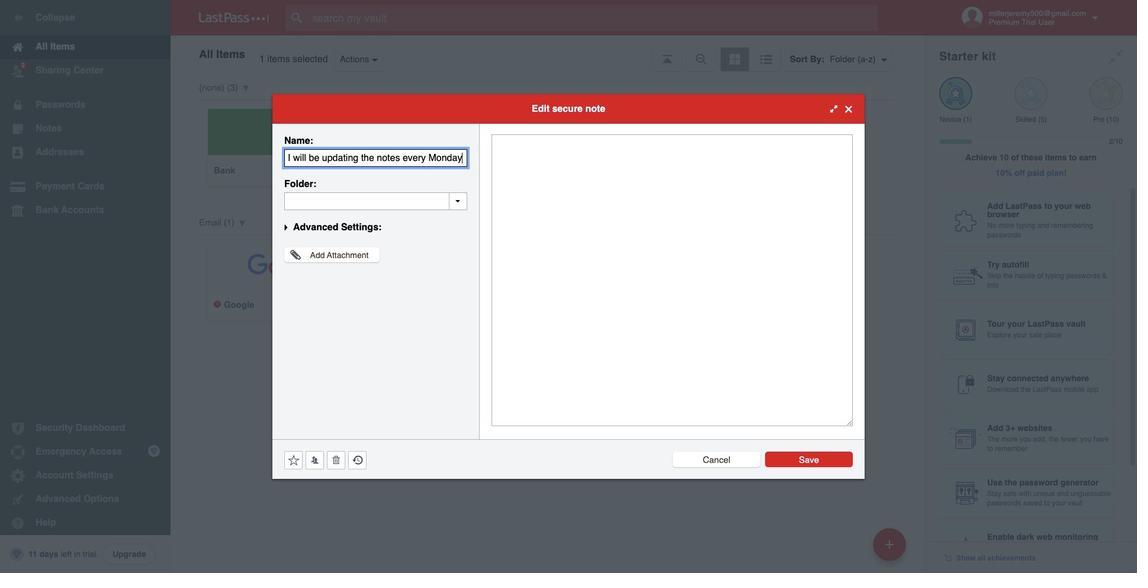 Task type: locate. For each thing, give the bounding box(es) containing it.
dialog
[[273, 94, 865, 479]]

new item image
[[886, 541, 894, 549]]

main navigation navigation
[[0, 0, 171, 574]]

None text field
[[492, 135, 853, 427], [284, 149, 468, 167], [492, 135, 853, 427], [284, 149, 468, 167]]

new item navigation
[[869, 525, 914, 574]]

None text field
[[284, 193, 468, 210]]



Task type: vqa. For each thing, say whether or not it's contained in the screenshot.
caret right icon
no



Task type: describe. For each thing, give the bounding box(es) containing it.
search my vault text field
[[286, 5, 901, 31]]

lastpass image
[[199, 12, 269, 23]]

Search search field
[[286, 5, 901, 31]]

vault options navigation
[[171, 36, 926, 71]]



